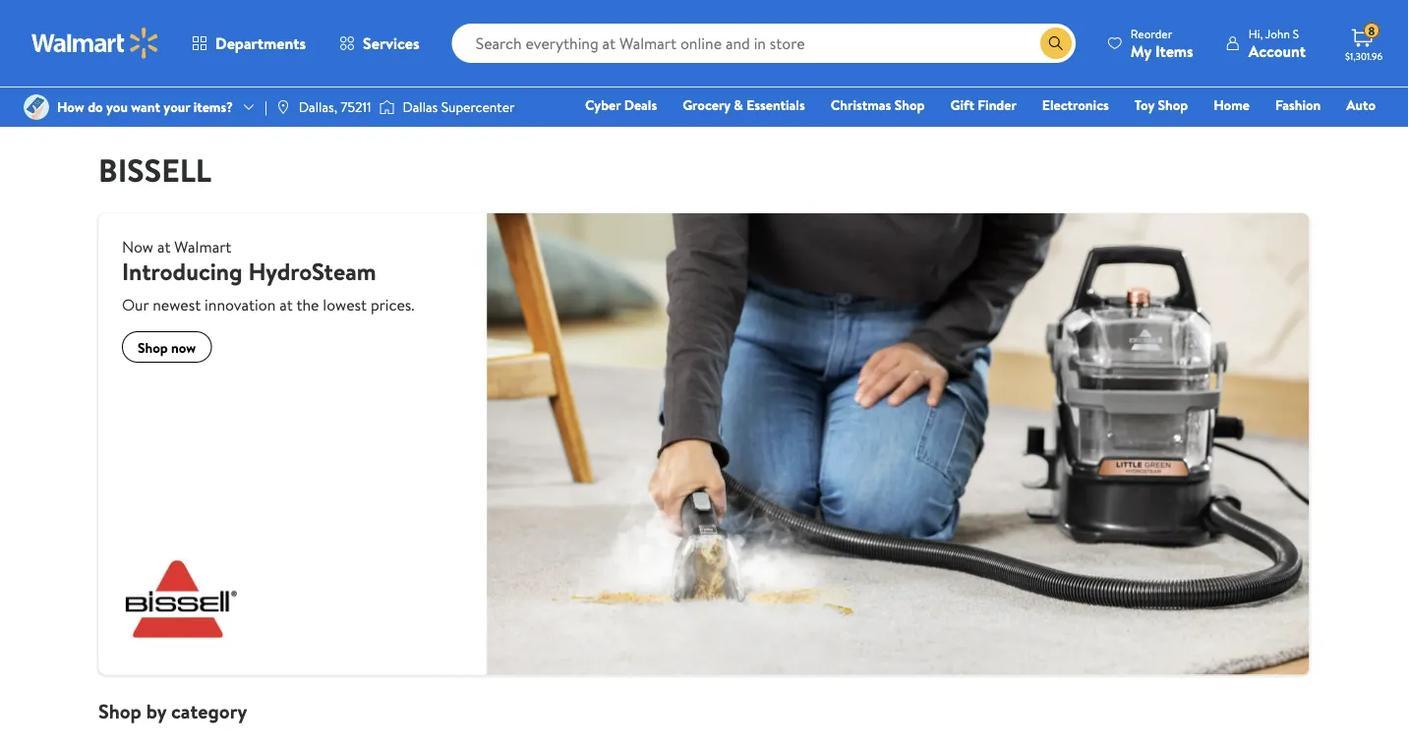 Task type: vqa. For each thing, say whether or not it's contained in the screenshot.
8
yes



Task type: describe. For each thing, give the bounding box(es) containing it.
my
[[1131, 40, 1152, 61]]

christmas shop
[[831, 95, 925, 115]]

now at walmart introducing hydrosteam our newest innovation at the lowest prices.
[[122, 236, 415, 316]]

prices.
[[371, 294, 415, 316]]

essentials
[[747, 95, 805, 115]]

deals
[[624, 95, 657, 115]]

want
[[131, 97, 160, 117]]

home
[[1214, 95, 1250, 115]]

hi,
[[1249, 25, 1264, 42]]

shop right christmas
[[895, 95, 925, 115]]

account
[[1249, 40, 1307, 61]]

one debit
[[1226, 123, 1292, 142]]

cyber
[[585, 95, 621, 115]]

john
[[1266, 25, 1291, 42]]

walmart image
[[31, 28, 159, 59]]

75211
[[341, 97, 371, 117]]

departments button
[[175, 20, 323, 67]]

&
[[734, 95, 744, 115]]

walmart
[[174, 236, 232, 258]]

by
[[146, 698, 167, 725]]

introducing
[[122, 255, 243, 288]]

auto
[[1347, 95, 1376, 115]]

how
[[57, 97, 84, 117]]

one
[[1226, 123, 1255, 142]]

cyber deals
[[585, 95, 657, 115]]

one debit link
[[1217, 122, 1301, 143]]

services
[[363, 32, 420, 54]]

shop up registry link
[[1158, 95, 1189, 115]]

shop left now
[[138, 338, 168, 357]]

search icon image
[[1049, 35, 1064, 51]]

your
[[164, 97, 190, 117]]

gift finder link
[[942, 94, 1026, 116]]

category
[[171, 698, 247, 725]]

fashion
[[1276, 95, 1322, 115]]

do
[[88, 97, 103, 117]]

shop left the by
[[98, 698, 142, 725]]

8
[[1369, 22, 1376, 39]]

bissell logo image
[[122, 536, 238, 652]]

lowest
[[323, 294, 367, 316]]

gift finder
[[951, 95, 1017, 115]]

dallas,
[[299, 97, 338, 117]]

toy shop link
[[1126, 94, 1198, 116]]

grocery & essentials link
[[674, 94, 814, 116]]

0 horizontal spatial at
[[157, 236, 171, 258]]

gift
[[951, 95, 975, 115]]

items?
[[194, 97, 233, 117]]

auto link
[[1338, 94, 1385, 116]]

hi, john s account
[[1249, 25, 1307, 61]]

electronics
[[1043, 95, 1110, 115]]



Task type: locate. For each thing, give the bounding box(es) containing it.
 image
[[24, 94, 49, 120]]

shop by category
[[98, 698, 247, 725]]

christmas shop link
[[822, 94, 934, 116]]

finder
[[978, 95, 1017, 115]]

s
[[1293, 25, 1300, 42]]

you
[[106, 97, 128, 117]]

debit
[[1258, 123, 1292, 142]]

bissell
[[98, 148, 212, 192]]

registry
[[1150, 123, 1200, 142]]

shop now
[[138, 338, 196, 357]]

$1,301.96
[[1346, 49, 1383, 62]]

departments
[[215, 32, 306, 54]]

shop now link
[[122, 332, 212, 363]]

Search search field
[[452, 24, 1076, 63]]

dallas
[[403, 97, 438, 117]]

at left the
[[280, 294, 293, 316]]

at
[[157, 236, 171, 258], [280, 294, 293, 316]]

1 vertical spatial at
[[280, 294, 293, 316]]

fashion link
[[1267, 94, 1330, 116]]

toy shop
[[1135, 95, 1189, 115]]

services button
[[323, 20, 436, 67]]

 image for dallas supercenter
[[379, 97, 395, 117]]

shop
[[895, 95, 925, 115], [1158, 95, 1189, 115], [138, 338, 168, 357], [98, 698, 142, 725]]

auto registry
[[1150, 95, 1376, 142]]

walmart+
[[1318, 123, 1376, 142]]

 image for dallas, 75211
[[275, 99, 291, 115]]

0 vertical spatial at
[[157, 236, 171, 258]]

cyber deals link
[[577, 94, 666, 116]]

innovation
[[205, 294, 276, 316]]

0 horizontal spatial  image
[[275, 99, 291, 115]]

1 horizontal spatial  image
[[379, 97, 395, 117]]

 image right 75211
[[379, 97, 395, 117]]

supercenter
[[441, 97, 515, 117]]

our
[[122, 294, 149, 316]]

registry link
[[1141, 122, 1209, 143]]

 image
[[379, 97, 395, 117], [275, 99, 291, 115]]

items
[[1156, 40, 1194, 61]]

hydrosteam
[[248, 255, 376, 288]]

grocery & essentials
[[683, 95, 805, 115]]

|
[[265, 97, 267, 117]]

home link
[[1205, 94, 1259, 116]]

the
[[297, 294, 319, 316]]

dallas supercenter
[[403, 97, 515, 117]]

now
[[122, 236, 154, 258]]

at right now
[[157, 236, 171, 258]]

walmart+ link
[[1309, 122, 1385, 143]]

electronics link
[[1034, 94, 1118, 116]]

dallas, 75211
[[299, 97, 371, 117]]

now
[[171, 338, 196, 357]]

reorder my items
[[1131, 25, 1194, 61]]

newest
[[153, 294, 201, 316]]

reorder
[[1131, 25, 1173, 42]]

list
[[87, 724, 1322, 748]]

how do you want your items?
[[57, 97, 233, 117]]

Walmart Site-Wide search field
[[452, 24, 1076, 63]]

1 horizontal spatial at
[[280, 294, 293, 316]]

toy
[[1135, 95, 1155, 115]]

 image right |
[[275, 99, 291, 115]]

grocery
[[683, 95, 731, 115]]

christmas
[[831, 95, 892, 115]]



